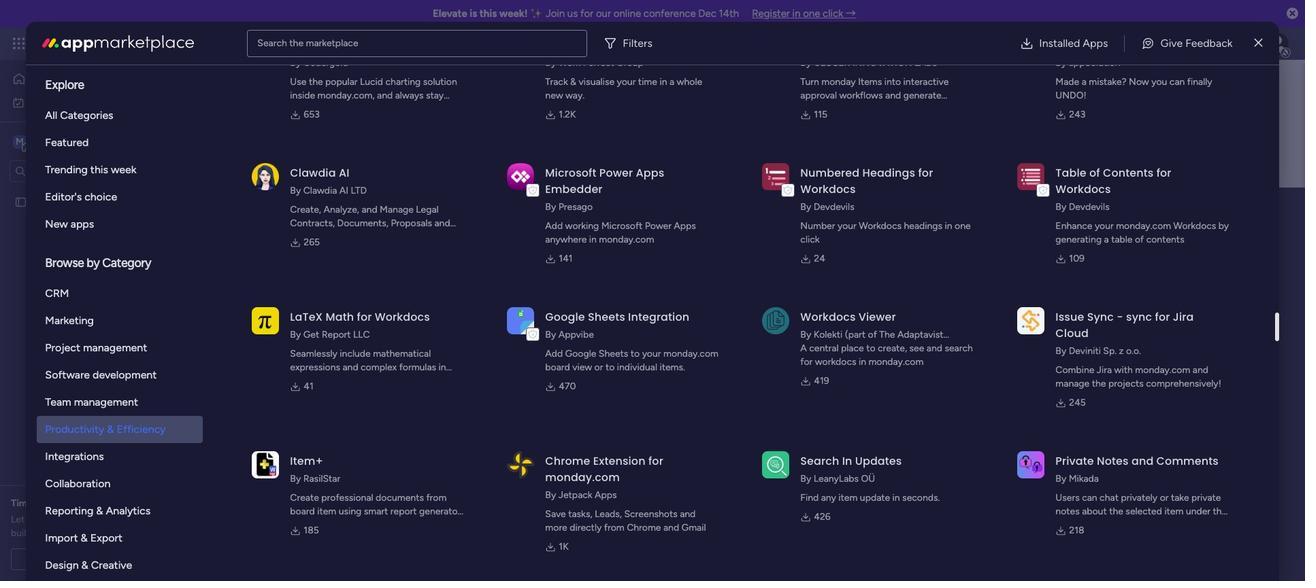 Task type: vqa. For each thing, say whether or not it's contained in the screenshot.
Help center element
no



Task type: describe. For each thing, give the bounding box(es) containing it.
0 horizontal spatial to
[[606, 362, 615, 374]]

reporting & analytics
[[45, 505, 151, 518]]

search for in
[[800, 454, 839, 470]]

microsoft inside add working microsoft power apps anywhere in monday.com
[[601, 220, 643, 232]]

workdocs inside table of contents for workdocs by devdevils
[[1056, 182, 1111, 197]]

under
[[1186, 506, 1211, 518]]

all categories
[[45, 109, 113, 122]]

installed
[[1039, 36, 1080, 49]]

jira inside combine jira with monday.com and manage the projects comprehensively!
[[1097, 365, 1112, 376]]

find any item update in seconds.
[[800, 493, 940, 504]]

monday.com inside chrome extension for monday.com by jetpack apps
[[545, 470, 620, 486]]

appvibe
[[558, 329, 594, 341]]

far.
[[44, 528, 58, 540]]

stay
[[426, 90, 444, 101]]

elevate
[[433, 7, 467, 20]]

1 horizontal spatial main workspace
[[340, 193, 514, 223]]

give
[[1160, 36, 1183, 49]]

items.
[[660, 362, 685, 374]]

and left gmail
[[663, 523, 679, 534]]

or inside add google sheets to your monday.com board view or to individual items.
[[594, 362, 603, 374]]

apps inside microsoft power apps embedder by presago
[[636, 165, 664, 181]]

schedule a meeting
[[45, 554, 129, 565]]

analyze,
[[324, 204, 359, 216]]

by inside the item+ by  rasilstar
[[290, 474, 301, 485]]

0 vertical spatial this
[[480, 7, 497, 20]]

see
[[909, 343, 924, 355]]

feedback
[[1185, 36, 1233, 49]]

workspace selection element
[[13, 134, 114, 151]]

combine
[[1056, 365, 1094, 376]]

the down private
[[1213, 506, 1227, 518]]

notes
[[1056, 506, 1080, 518]]

generate
[[903, 90, 942, 101]]

meeting
[[94, 554, 129, 565]]

- inside create, analyze, and manage legal contracts, documents, proposals and more - seamlessly with clawdia
[[315, 231, 318, 243]]

monday inside turn monday items into interactive approval workflows and generate templated documents.
[[821, 76, 856, 88]]

apps inside add working microsoft power apps anywhere in monday.com
[[674, 220, 696, 232]]

search for the
[[257, 37, 287, 49]]

manage
[[380, 204, 414, 216]]

for inside latex math for workdocs by get report llc
[[357, 310, 372, 325]]

2 vertical spatial this
[[454, 307, 469, 319]]

in right update
[[892, 493, 900, 504]]

by inside table of contents for workdocs by devdevils
[[1056, 201, 1066, 213]]

creative
[[91, 559, 132, 572]]

perfect
[[583, 57, 614, 69]]

report
[[322, 329, 351, 341]]

for inside chrome extension for monday.com by jetpack apps
[[648, 454, 663, 470]]

elevate is this week! ✨ join us for our online conference dec 14th
[[433, 7, 739, 20]]

to for viewer
[[866, 343, 875, 355]]

1 horizontal spatial item
[[1056, 520, 1075, 531]]

for inside time for an expert review let our experts review what you've built so far. free of charge
[[35, 498, 48, 510]]

monday.com inside add google sheets to your monday.com board view or to individual items.
[[663, 348, 718, 360]]

headings
[[862, 165, 915, 181]]

leanylabs
[[814, 474, 859, 485]]

project management
[[45, 342, 147, 355]]

legal
[[416, 204, 439, 216]]

the right plans
[[289, 37, 304, 49]]

turn monday items into interactive approval workflows and generate templated documents.
[[800, 76, 949, 115]]

new
[[45, 218, 68, 231]]

complex
[[361, 362, 397, 374]]

test inside test "list box"
[[32, 196, 50, 208]]

directly
[[570, 523, 602, 534]]

trending this week
[[45, 163, 136, 176]]

experts
[[43, 514, 75, 526]]

by cedergold
[[290, 57, 348, 69]]

lucid
[[360, 76, 383, 88]]

formulas
[[399, 362, 436, 374]]

power inside add working microsoft power apps anywhere in monday.com
[[645, 220, 672, 232]]

the down chat
[[1109, 506, 1123, 518]]

installed apps button
[[1009, 30, 1119, 57]]

a
[[800, 343, 807, 355]]

0 horizontal spatial one
[[803, 7, 820, 20]]

dapulse x slim image
[[1254, 35, 1263, 51]]

boards and dashboards you visited recently in this workspace
[[257, 307, 518, 319]]

the
[[879, 329, 895, 341]]

1 vertical spatial clawdia
[[303, 185, 337, 197]]

inside
[[290, 90, 315, 101]]

add working microsoft power apps anywhere in monday.com
[[545, 220, 696, 246]]

workflows
[[839, 90, 883, 101]]

& for creative
[[81, 559, 88, 572]]

us
[[567, 7, 578, 20]]

and up gmail
[[680, 509, 696, 521]]

your inside "seamlessly include mathematical expressions and complex formulas in your workdocs"
[[290, 376, 309, 387]]

take
[[1171, 493, 1189, 504]]

my work
[[30, 96, 66, 108]]

oü
[[861, 474, 875, 485]]

the inside "use the popular lucid charting solution inside monday.com, and always stay sync across your organization."
[[309, 76, 323, 88]]

search
[[945, 343, 973, 355]]

for right us
[[580, 7, 593, 20]]

a inside made a mistake? now you can finally undo!
[[1082, 76, 1087, 88]]

design
[[45, 559, 79, 572]]

0 horizontal spatial you
[[358, 307, 374, 319]]

monday.com inside enhance your monday.com workdocs by generating a table of contents
[[1116, 220, 1171, 232]]

1 vertical spatial ai
[[339, 185, 348, 197]]

by down installed apps button
[[1056, 57, 1066, 69]]

devdevils inside numbered headings for workdocs by devdevils
[[814, 201, 854, 213]]

sync inside issue sync - sync for jira cloud by deviniti sp. z o.o.
[[1126, 310, 1152, 325]]

monday.com inside combine jira with monday.com and manage the projects comprehensively!
[[1135, 365, 1190, 376]]

in inside add working microsoft power apps anywhere in monday.com
[[589, 234, 597, 246]]

of inside enhance your monday.com workdocs by generating a table of contents
[[1135, 234, 1144, 246]]

issue
[[1056, 310, 1084, 325]]

monday.com,
[[317, 90, 375, 101]]

0 horizontal spatial item
[[839, 493, 858, 504]]

explore
[[45, 78, 84, 93]]

by inside search in updates by leanylabs oü
[[800, 474, 811, 485]]

by left work
[[545, 57, 556, 69]]

apps inside installed apps button
[[1083, 36, 1108, 49]]

by closer innovation labs
[[800, 57, 938, 69]]

0 vertical spatial clawdia
[[290, 165, 336, 181]]

dashboards
[[306, 307, 356, 319]]

by inside enhance your monday.com workdocs by generating a table of contents
[[1219, 220, 1229, 232]]

efficiency
[[117, 423, 166, 436]]

by inside private notes and comments by mikada
[[1056, 474, 1066, 485]]

0 horizontal spatial by
[[87, 256, 100, 271]]

sheets inside google sheets integration by appvibe
[[588, 310, 625, 325]]

clawdia inside create, analyze, and manage legal contracts, documents, proposals and more - seamlessly with clawdia
[[391, 231, 425, 243]]

by work perfect group
[[545, 57, 643, 69]]

create,
[[290, 204, 321, 216]]

and inside "use the popular lucid charting solution inside monday.com, and always stay sync across your organization."
[[377, 90, 393, 101]]

get
[[303, 329, 319, 341]]

1 vertical spatial main
[[340, 193, 392, 223]]

join
[[546, 7, 565, 20]]

project
[[45, 342, 80, 355]]

add for microsoft power apps embedder
[[545, 220, 563, 232]]

seamlessly include mathematical expressions and complex formulas in your workdocs
[[290, 348, 446, 387]]

my work button
[[8, 92, 146, 113]]

& for analytics
[[96, 505, 103, 518]]

more inside save tasks, leads, screenshots and more directly from chrome and gmail
[[545, 523, 567, 534]]

a central place to create, see and search for workdocs in monday.com
[[800, 343, 973, 368]]

individual
[[617, 362, 657, 374]]

filters
[[623, 36, 652, 49]]

in inside "seamlessly include mathematical expressions and complex formulas in your workdocs"
[[439, 362, 446, 374]]

one inside number your workdocs headings in one click
[[955, 220, 971, 232]]

development
[[93, 369, 157, 382]]

users can chat privately or take private notes about the selected item under the item view.
[[1056, 493, 1227, 531]]

view
[[572, 362, 592, 374]]

0 vertical spatial our
[[596, 7, 611, 20]]

create,
[[878, 343, 907, 355]]

you inside made a mistake? now you can finally undo!
[[1151, 76, 1167, 88]]

clawdia ai by clawdia ai ltd
[[290, 165, 367, 197]]

generating
[[1056, 234, 1102, 246]]

for inside numbered headings for workdocs by devdevils
[[918, 165, 933, 181]]

with inside create, analyze, and manage legal contracts, documents, proposals and more - seamlessly with clawdia
[[370, 231, 389, 243]]

for inside table of contents for workdocs by devdevils
[[1156, 165, 1171, 181]]

and right boards
[[288, 307, 304, 319]]

to for sheets
[[631, 348, 640, 360]]

1 vertical spatial item
[[1164, 506, 1184, 518]]

by inside google sheets integration by appvibe
[[545, 329, 556, 341]]

test list box
[[0, 188, 174, 397]]

test inside test link
[[280, 339, 298, 350]]

with inside combine jira with monday.com and manage the projects comprehensively!
[[1114, 365, 1133, 376]]

→
[[846, 7, 856, 20]]

search everything image
[[1189, 37, 1203, 50]]

projects
[[1108, 378, 1144, 390]]

in right register
[[792, 7, 801, 20]]

so
[[32, 528, 42, 540]]

week
[[111, 163, 136, 176]]

your inside number your workdocs headings in one click
[[838, 220, 857, 232]]

workdocs inside number your workdocs headings in one click
[[859, 220, 902, 232]]

visited
[[376, 307, 404, 319]]

expert
[[63, 498, 91, 510]]

into
[[884, 76, 901, 88]]

give feedback link
[[1131, 30, 1244, 57]]

seamlessly inside "seamlessly include mathematical expressions and complex formulas in your workdocs"
[[290, 348, 337, 360]]

number your workdocs headings in one click
[[800, 220, 971, 246]]

updates
[[855, 454, 902, 470]]

invite members image
[[1126, 37, 1140, 50]]

item+
[[290, 454, 323, 470]]

115
[[814, 109, 827, 120]]

your inside "use the popular lucid charting solution inside monday.com, and always stay sync across your organization."
[[342, 103, 361, 115]]

24
[[814, 253, 825, 265]]

mikada
[[1069, 474, 1099, 485]]

0 vertical spatial monday
[[61, 35, 107, 51]]

in inside track & visualise your time in a whole new way.
[[660, 76, 667, 88]]

users
[[1056, 493, 1080, 504]]

0 vertical spatial review
[[94, 498, 123, 510]]

create, analyze, and manage legal contracts, documents, proposals and more - seamlessly with clawdia
[[290, 204, 450, 243]]



Task type: locate. For each thing, give the bounding box(es) containing it.
item+ by  rasilstar
[[290, 454, 340, 485]]

0 vertical spatial by
[[1219, 220, 1229, 232]]

0 vertical spatial one
[[803, 7, 820, 20]]

sync up o.o.
[[1126, 310, 1152, 325]]

crm
[[45, 287, 69, 300]]

power inside microsoft power apps embedder by presago
[[599, 165, 633, 181]]

1 horizontal spatial this
[[454, 307, 469, 319]]

in inside a central place to create, see and search for workdocs in monday.com
[[859, 357, 866, 368]]

workdocs inside workdocs viewer by kolekti (part of the adaptavist group)
[[800, 310, 856, 325]]

add up the 'anywhere'
[[545, 220, 563, 232]]

apps
[[71, 218, 94, 231]]

1 vertical spatial sync
[[1126, 310, 1152, 325]]

1 vertical spatial management
[[83, 342, 147, 355]]

653
[[304, 109, 320, 120]]

your right the number
[[838, 220, 857, 232]]

0 vertical spatial test
[[32, 196, 50, 208]]

and inside "seamlessly include mathematical expressions and complex formulas in your workdocs"
[[343, 362, 358, 374]]

1 vertical spatial by
[[87, 256, 100, 271]]

& for visualise
[[570, 76, 576, 88]]

& inside track & visualise your time in a whole new way.
[[570, 76, 576, 88]]

enhance your monday.com workdocs by generating a table of contents
[[1056, 220, 1229, 246]]

by inside latex math for workdocs by get report llc
[[290, 329, 301, 341]]

of right table on the top of page
[[1089, 165, 1100, 181]]

brad klo image
[[1267, 33, 1289, 54]]

of inside time for an expert review let our experts review what you've built so far. free of charge
[[81, 528, 90, 540]]

0 vertical spatial management
[[137, 35, 211, 51]]

a down import & export
[[87, 554, 91, 565]]

google inside google sheets integration by appvibe
[[545, 310, 585, 325]]

Search in workspace field
[[29, 163, 114, 179]]

0 horizontal spatial devdevils
[[814, 201, 854, 213]]

ai left ltd
[[339, 185, 348, 197]]

organization.
[[364, 103, 419, 115]]

in inside number your workdocs headings in one click
[[945, 220, 952, 232]]

by up the create,
[[290, 185, 301, 197]]

devdevils
[[814, 201, 854, 213], [1069, 201, 1110, 213]]

productivity & efficiency
[[45, 423, 166, 436]]

see
[[238, 37, 254, 49]]

1 vertical spatial click
[[800, 234, 820, 246]]

issue sync - sync for jira cloud by deviniti sp. z o.o.
[[1056, 310, 1194, 357]]

you up llc
[[358, 307, 374, 319]]

option
[[0, 190, 174, 193]]

collaboration
[[45, 478, 111, 491]]

charting
[[385, 76, 421, 88]]

headings
[[904, 220, 942, 232]]

import & export
[[45, 532, 122, 545]]

1 horizontal spatial chrome
[[627, 523, 661, 534]]

for right "sync"
[[1155, 310, 1170, 325]]

0 horizontal spatial main
[[31, 135, 55, 148]]

0 horizontal spatial click
[[800, 234, 820, 246]]

1 vertical spatial review
[[78, 514, 106, 526]]

seamlessly down documents,
[[321, 231, 368, 243]]

browse
[[45, 256, 84, 271]]

search right see
[[257, 37, 287, 49]]

to inside a central place to create, see and search for workdocs in monday.com
[[866, 343, 875, 355]]

1 vertical spatial or
[[1160, 493, 1169, 504]]

item right any
[[839, 493, 858, 504]]

0 horizontal spatial power
[[599, 165, 633, 181]]

privately
[[1121, 493, 1158, 504]]

register in one click →
[[752, 7, 856, 20]]

week!
[[499, 7, 528, 20]]

across
[[312, 103, 340, 115]]

this right recently
[[454, 307, 469, 319]]

google inside add google sheets to your monday.com board view or to individual items.
[[565, 348, 596, 360]]

1 devdevils from the left
[[814, 201, 854, 213]]

devdevils inside table of contents for workdocs by devdevils
[[1069, 201, 1110, 213]]

1 vertical spatial this
[[90, 163, 108, 176]]

1 vertical spatial test
[[280, 339, 298, 350]]

google up view
[[565, 348, 596, 360]]

by inside chrome extension for monday.com by jetpack apps
[[545, 490, 556, 501]]

our inside time for an expert review let our experts review what you've built so far. free of charge
[[27, 514, 41, 526]]

integrations
[[45, 450, 104, 463]]

all
[[45, 109, 57, 122]]

sp.
[[1103, 346, 1117, 357]]

1 horizontal spatial test
[[280, 339, 298, 350]]

0 horizontal spatial sync
[[290, 103, 310, 115]]

browse by category
[[45, 256, 151, 271]]

place
[[841, 343, 864, 355]]

finally
[[1187, 76, 1212, 88]]

by inside issue sync - sync for jira cloud by deviniti sp. z o.o.
[[1056, 346, 1066, 357]]

of inside table of contents for workdocs by devdevils
[[1089, 165, 1100, 181]]

a inside enhance your monday.com workdocs by generating a table of contents
[[1104, 234, 1109, 246]]

monday.com up "comprehensively!"
[[1135, 365, 1190, 376]]

1 horizontal spatial main
[[340, 193, 392, 223]]

for right extension
[[648, 454, 663, 470]]

109
[[1069, 253, 1085, 265]]

Main workspace field
[[336, 193, 1250, 223]]

and
[[377, 90, 393, 101], [885, 90, 901, 101], [362, 204, 377, 216], [434, 218, 450, 229], [288, 307, 304, 319], [927, 343, 942, 355], [343, 362, 358, 374], [1193, 365, 1208, 376], [1132, 454, 1154, 470], [680, 509, 696, 521], [663, 523, 679, 534]]

jira inside issue sync - sync for jira cloud by deviniti sp. z o.o.
[[1173, 310, 1194, 325]]

workdocs inside "seamlessly include mathematical expressions and complex formulas in your workdocs"
[[311, 376, 354, 387]]

inbox image
[[1096, 37, 1110, 50]]

boards
[[257, 307, 286, 319]]

add up board
[[545, 348, 563, 360]]

the
[[289, 37, 304, 49], [309, 76, 323, 88], [1092, 378, 1106, 390], [1109, 506, 1123, 518], [1213, 506, 1227, 518]]

0 horizontal spatial more
[[290, 231, 312, 243]]

1 vertical spatial power
[[645, 220, 672, 232]]

2 vertical spatial management
[[74, 396, 138, 409]]

test left get
[[280, 339, 298, 350]]

chrome inside chrome extension for monday.com by jetpack apps
[[545, 454, 590, 470]]

with up projects
[[1114, 365, 1133, 376]]

workdocs down table on the top of page
[[1056, 182, 1111, 197]]

search up leanylabs
[[800, 454, 839, 470]]

team management
[[45, 396, 138, 409]]

register
[[752, 7, 790, 20]]

power down microsoft power apps embedder by presago on the top of page
[[645, 220, 672, 232]]

by left presago
[[545, 201, 556, 213]]

and up documents,
[[362, 204, 377, 216]]

seconds.
[[902, 493, 940, 504]]

time
[[638, 76, 657, 88]]

power up embedder
[[599, 165, 633, 181]]

0 vertical spatial ai
[[339, 165, 349, 181]]

0 horizontal spatial monday
[[61, 35, 107, 51]]

leads,
[[595, 509, 622, 521]]

analytics
[[106, 505, 151, 518]]

documents,
[[337, 218, 389, 229]]

185
[[304, 525, 319, 537]]

see plans
[[238, 37, 279, 49]]

time
[[11, 498, 33, 510]]

& right design
[[81, 559, 88, 572]]

management for project management
[[83, 342, 147, 355]]

llc
[[353, 329, 370, 341]]

sync
[[290, 103, 310, 115], [1126, 310, 1152, 325]]

in down working
[[589, 234, 597, 246]]

work up the all
[[45, 96, 66, 108]]

1 vertical spatial with
[[1114, 365, 1133, 376]]

devdevils up enhance
[[1069, 201, 1110, 213]]

seamlessly up expressions
[[290, 348, 337, 360]]

work inside button
[[45, 96, 66, 108]]

labs
[[915, 57, 938, 69]]

in
[[842, 454, 852, 470]]

one right headings
[[955, 220, 971, 232]]

management for team management
[[74, 396, 138, 409]]

chrome down screenshots
[[627, 523, 661, 534]]

home
[[31, 73, 57, 84]]

0 vertical spatial seamlessly
[[321, 231, 368, 243]]

expressions
[[290, 362, 340, 374]]

new
[[545, 90, 563, 101]]

a left table
[[1104, 234, 1109, 246]]

&
[[570, 76, 576, 88], [107, 423, 114, 436], [96, 505, 103, 518], [81, 532, 88, 545], [81, 559, 88, 572]]

your inside track & visualise your time in a whole new way.
[[617, 76, 636, 88]]

1 horizontal spatial our
[[596, 7, 611, 20]]

1 horizontal spatial work
[[110, 35, 134, 51]]

0 horizontal spatial search
[[257, 37, 287, 49]]

conference
[[644, 7, 696, 20]]

sync down inside
[[290, 103, 310, 115]]

in right formulas
[[439, 362, 446, 374]]

monday.com inside a central place to create, see and search for workdocs in monday.com
[[869, 357, 924, 368]]

1 horizontal spatial with
[[1114, 365, 1133, 376]]

main workspace inside workspace selection element
[[31, 135, 112, 148]]

workdocs down numbered headings for workdocs by devdevils at the top right of page
[[859, 220, 902, 232]]

monday up home button in the left of the page
[[61, 35, 107, 51]]

1 horizontal spatial to
[[631, 348, 640, 360]]

1 vertical spatial you
[[358, 307, 374, 319]]

apps marketplace image
[[42, 35, 194, 51]]

a inside button
[[87, 554, 91, 565]]

0 vertical spatial -
[[315, 231, 318, 243]]

1 horizontal spatial search
[[800, 454, 839, 470]]

your inside enhance your monday.com workdocs by generating a table of contents
[[1095, 220, 1114, 232]]

contracts,
[[290, 218, 335, 229]]

work for monday
[[110, 35, 134, 51]]

of inside workdocs viewer by kolekti (part of the adaptavist group)
[[868, 329, 877, 341]]

your inside add google sheets to your monday.com board view or to individual items.
[[642, 348, 661, 360]]

1 horizontal spatial power
[[645, 220, 672, 232]]

built
[[11, 528, 30, 540]]

by inside microsoft power apps embedder by presago
[[545, 201, 556, 213]]

2 horizontal spatial to
[[866, 343, 875, 355]]

seamlessly
[[321, 231, 368, 243], [290, 348, 337, 360]]

workdocs inside enhance your monday.com workdocs by generating a table of contents
[[1173, 220, 1216, 232]]

one left →
[[803, 7, 820, 20]]

trending
[[45, 163, 88, 176]]

1 horizontal spatial click
[[823, 7, 843, 20]]

workdocs inside latex math for workdocs by get report llc
[[375, 310, 430, 325]]

by up use
[[290, 57, 301, 69]]

work for my
[[45, 96, 66, 108]]

1 vertical spatial microsoft
[[601, 220, 643, 232]]

see plans button
[[220, 33, 285, 54]]

microsoft inside microsoft power apps embedder by presago
[[545, 165, 596, 181]]

devdevils up the number
[[814, 201, 854, 213]]

to up individual
[[631, 348, 640, 360]]

1 horizontal spatial you
[[1151, 76, 1167, 88]]

the right use
[[309, 76, 323, 88]]

2 vertical spatial clawdia
[[391, 231, 425, 243]]

of left the
[[868, 329, 877, 341]]

jira down sp.
[[1097, 365, 1112, 376]]

with
[[370, 231, 389, 243], [1114, 365, 1133, 376]]

extension
[[593, 454, 646, 470]]

main inside workspace selection element
[[31, 135, 55, 148]]

workdocs down numbered
[[800, 182, 856, 197]]

productivity
[[45, 423, 104, 436]]

table
[[1111, 234, 1133, 246]]

for right contents
[[1156, 165, 1171, 181]]

0 vertical spatial click
[[823, 7, 843, 20]]

1 vertical spatial work
[[45, 96, 66, 108]]

265
[[304, 237, 320, 248]]

sheets up individual
[[599, 348, 628, 360]]

sheets up appvibe
[[588, 310, 625, 325]]

test right public board icon
[[32, 196, 50, 208]]

and right notes
[[1132, 454, 1154, 470]]

0 vertical spatial main
[[31, 135, 55, 148]]

0 vertical spatial main workspace
[[31, 135, 112, 148]]

microsoft right working
[[601, 220, 643, 232]]

app logo image
[[252, 163, 279, 190], [507, 163, 534, 190], [762, 163, 790, 190], [1018, 163, 1045, 190], [762, 307, 790, 335], [252, 307, 279, 335], [507, 307, 534, 335], [1018, 307, 1045, 335], [252, 452, 279, 479], [507, 452, 534, 479], [762, 452, 790, 479], [1018, 452, 1045, 479]]

help image
[[1219, 37, 1233, 50]]

1 horizontal spatial devdevils
[[1069, 201, 1110, 213]]

in
[[792, 7, 801, 20], [660, 76, 667, 88], [945, 220, 952, 232], [589, 234, 597, 246], [444, 307, 451, 319], [859, 357, 866, 368], [439, 362, 446, 374], [892, 493, 900, 504]]

item down notes
[[1056, 520, 1075, 531]]

& up way.
[[570, 76, 576, 88]]

& for export
[[81, 532, 88, 545]]

0 vertical spatial jira
[[1173, 310, 1194, 325]]

more inside create, analyze, and manage legal contracts, documents, proposals and more - seamlessly with clawdia
[[290, 231, 312, 243]]

this
[[480, 7, 497, 20], [90, 163, 108, 176], [454, 307, 469, 319]]

gmail
[[681, 523, 706, 534]]

can inside 'users can chat privately or take private notes about the selected item under the item view.'
[[1082, 493, 1097, 504]]

0 horizontal spatial this
[[90, 163, 108, 176]]

0 vertical spatial with
[[370, 231, 389, 243]]

numbered
[[800, 165, 860, 181]]

add workspace description
[[338, 226, 454, 238]]

by inside workdocs viewer by kolekti (part of the adaptavist group)
[[800, 329, 811, 341]]

more down save
[[545, 523, 567, 534]]

work up home button in the left of the page
[[110, 35, 134, 51]]

1 vertical spatial chrome
[[627, 523, 661, 534]]

our left online on the top
[[596, 7, 611, 20]]

1 horizontal spatial -
[[1117, 310, 1123, 325]]

your up individual
[[642, 348, 661, 360]]

mistake?
[[1089, 76, 1127, 88]]

review up what
[[94, 498, 123, 510]]

this right is
[[480, 7, 497, 20]]

1 horizontal spatial sync
[[1126, 310, 1152, 325]]

description
[[406, 226, 454, 238]]

microsoft up embedder
[[545, 165, 596, 181]]

for inside a central place to create, see and search for workdocs in monday.com
[[800, 357, 813, 368]]

by up a
[[800, 329, 811, 341]]

and inside turn monday items into interactive approval workflows and generate templated documents.
[[885, 90, 901, 101]]

and inside combine jira with monday.com and manage the projects comprehensively!
[[1193, 365, 1208, 376]]

item
[[839, 493, 858, 504], [1164, 506, 1184, 518], [1056, 520, 1075, 531]]

public board image
[[14, 196, 27, 209]]

jira up "comprehensively!"
[[1173, 310, 1194, 325]]

number
[[800, 220, 835, 232]]

0 vertical spatial sync
[[290, 103, 310, 115]]

0 horizontal spatial can
[[1082, 493, 1097, 504]]

1 horizontal spatial or
[[1160, 493, 1169, 504]]

0 vertical spatial sheets
[[588, 310, 625, 325]]

review up import & export
[[78, 514, 106, 526]]

give feedback button
[[1131, 30, 1244, 57]]

the right manage
[[1092, 378, 1106, 390]]

workdocs viewer by kolekti (part of the adaptavist group)
[[800, 310, 943, 355]]

0 horizontal spatial test
[[32, 196, 50, 208]]

workdocs up kolekti
[[800, 310, 856, 325]]

templated
[[800, 103, 844, 115]]

workspace image
[[13, 134, 27, 149]]

management
[[137, 35, 211, 51], [83, 342, 147, 355], [74, 396, 138, 409]]

add inside add working microsoft power apps anywhere in monday.com
[[545, 220, 563, 232]]

apps inside chrome extension for monday.com by jetpack apps
[[595, 490, 617, 501]]

for inside issue sync - sync for jira cloud by deviniti sp. z o.o.
[[1155, 310, 1170, 325]]

2 horizontal spatial this
[[480, 7, 497, 20]]

main workspace down all categories
[[31, 135, 112, 148]]

the inside combine jira with monday.com and manage the projects comprehensively!
[[1092, 378, 1106, 390]]

google up appvibe
[[545, 310, 585, 325]]

0 vertical spatial power
[[599, 165, 633, 181]]

interactive
[[903, 76, 949, 88]]

sync inside "use the popular lucid charting solution inside monday.com, and always stay sync across your organization."
[[290, 103, 310, 115]]

and inside a central place to create, see and search for workdocs in monday.com
[[927, 343, 942, 355]]

sheets inside add google sheets to your monday.com board view or to individual items.
[[599, 348, 628, 360]]

add for google sheets integration
[[545, 348, 563, 360]]

& left what
[[96, 505, 103, 518]]

2 vertical spatial item
[[1056, 520, 1075, 531]]

workdocs up mathematical
[[375, 310, 430, 325]]

let
[[11, 514, 25, 526]]

0 vertical spatial you
[[1151, 76, 1167, 88]]

0 vertical spatial item
[[839, 493, 858, 504]]

chrome up jetpack
[[545, 454, 590, 470]]

1 vertical spatial seamlessly
[[290, 348, 337, 360]]

for right headings
[[918, 165, 933, 181]]

or left take
[[1160, 493, 1169, 504]]

0 vertical spatial chrome
[[545, 454, 590, 470]]

0 horizontal spatial work
[[45, 96, 66, 108]]

save
[[545, 509, 566, 521]]

notifications image
[[1066, 37, 1080, 50]]

0 vertical spatial search
[[257, 37, 287, 49]]

470
[[559, 381, 576, 393]]

to left add to favorites icon on the bottom of page
[[866, 343, 875, 355]]

0 horizontal spatial our
[[27, 514, 41, 526]]

ai
[[339, 165, 349, 181], [339, 185, 348, 197]]

1 vertical spatial monday
[[821, 76, 856, 88]]

0 vertical spatial or
[[594, 362, 603, 374]]

and right see
[[927, 343, 942, 355]]

1 vertical spatial can
[[1082, 493, 1097, 504]]

can inside made a mistake? now you can finally undo!
[[1170, 76, 1185, 88]]

1 horizontal spatial more
[[545, 523, 567, 534]]

a right made
[[1082, 76, 1087, 88]]

track & visualise your time in a whole new way.
[[545, 76, 702, 101]]

✨
[[530, 7, 543, 20]]

search inside search in updates by leanylabs oü
[[800, 454, 839, 470]]

by up turn
[[800, 57, 811, 69]]

of right free
[[81, 528, 90, 540]]

update
[[860, 493, 890, 504]]

for up llc
[[357, 310, 372, 325]]

1 vertical spatial -
[[1117, 310, 1123, 325]]

export
[[90, 532, 122, 545]]

0 vertical spatial can
[[1170, 76, 1185, 88]]

0 vertical spatial more
[[290, 231, 312, 243]]

monday.com up table
[[1116, 220, 1171, 232]]

always
[[395, 90, 424, 101]]

monday.com inside add working microsoft power apps anywhere in monday.com
[[599, 234, 654, 246]]

1 vertical spatial search
[[800, 454, 839, 470]]

of
[[1089, 165, 1100, 181], [1135, 234, 1144, 246], [868, 329, 877, 341], [81, 528, 90, 540]]

1 horizontal spatial can
[[1170, 76, 1185, 88]]

in right recently
[[444, 307, 451, 319]]

by up the number
[[800, 201, 811, 213]]

0 horizontal spatial or
[[594, 362, 603, 374]]

table
[[1056, 165, 1086, 181]]

by inside clawdia ai by clawdia ai ltd
[[290, 185, 301, 197]]

more down the contracts, at left
[[290, 231, 312, 243]]

monday down closer
[[821, 76, 856, 88]]

0 horizontal spatial with
[[370, 231, 389, 243]]

2 horizontal spatial item
[[1164, 506, 1184, 518]]

apps image
[[1156, 37, 1170, 50]]

1 horizontal spatial jira
[[1173, 310, 1194, 325]]

chrome inside save tasks, leads, screenshots and more directly from chrome and gmail
[[627, 523, 661, 534]]

manage
[[1056, 378, 1090, 390]]

to left individual
[[606, 362, 615, 374]]

plans
[[257, 37, 279, 49]]

turn
[[800, 76, 819, 88]]

and down legal
[[434, 218, 450, 229]]

a
[[669, 76, 674, 88], [1082, 76, 1087, 88], [1104, 234, 1109, 246], [87, 554, 91, 565]]

select product image
[[12, 37, 26, 50]]

1 vertical spatial one
[[955, 220, 971, 232]]

by up enhance
[[1056, 201, 1066, 213]]

test link
[[237, 325, 910, 364]]

online
[[614, 7, 641, 20]]

workdocs inside numbered headings for workdocs by devdevils
[[800, 182, 856, 197]]

- inside issue sync - sync for jira cloud by deviniti sp. z o.o.
[[1117, 310, 1123, 325]]

your up table
[[1095, 220, 1114, 232]]

click inside number your workdocs headings in one click
[[800, 234, 820, 246]]

1 horizontal spatial by
[[1219, 220, 1229, 232]]

& for efficiency
[[107, 423, 114, 436]]

and inside private notes and comments by mikada
[[1132, 454, 1154, 470]]

free
[[60, 528, 79, 540]]

our up "so" at the bottom left of the page
[[27, 514, 41, 526]]

add
[[545, 220, 563, 232], [338, 226, 356, 238], [545, 348, 563, 360]]

add to favorites image
[[879, 337, 893, 351]]

home button
[[8, 68, 146, 90]]

featured
[[45, 136, 89, 149]]

0 horizontal spatial chrome
[[545, 454, 590, 470]]

by inside numbered headings for workdocs by devdevils
[[800, 201, 811, 213]]

in right time
[[660, 76, 667, 88]]

2 devdevils from the left
[[1069, 201, 1110, 213]]

monday.com up items. on the bottom of the page
[[663, 348, 718, 360]]

add inside add google sheets to your monday.com board view or to individual items.
[[545, 348, 563, 360]]

a inside track & visualise your time in a whole new way.
[[669, 76, 674, 88]]

main workspace up description
[[340, 193, 514, 223]]

seamlessly inside create, analyze, and manage legal contracts, documents, proposals and more - seamlessly with clawdia
[[321, 231, 368, 243]]

add down analyze,
[[338, 226, 356, 238]]

for left an
[[35, 498, 48, 510]]

1 vertical spatial google
[[565, 348, 596, 360]]

0 vertical spatial microsoft
[[545, 165, 596, 181]]

can up about
[[1082, 493, 1097, 504]]

or inside 'users can chat privately or take private notes about the selected item under the item view.'
[[1160, 493, 1169, 504]]



